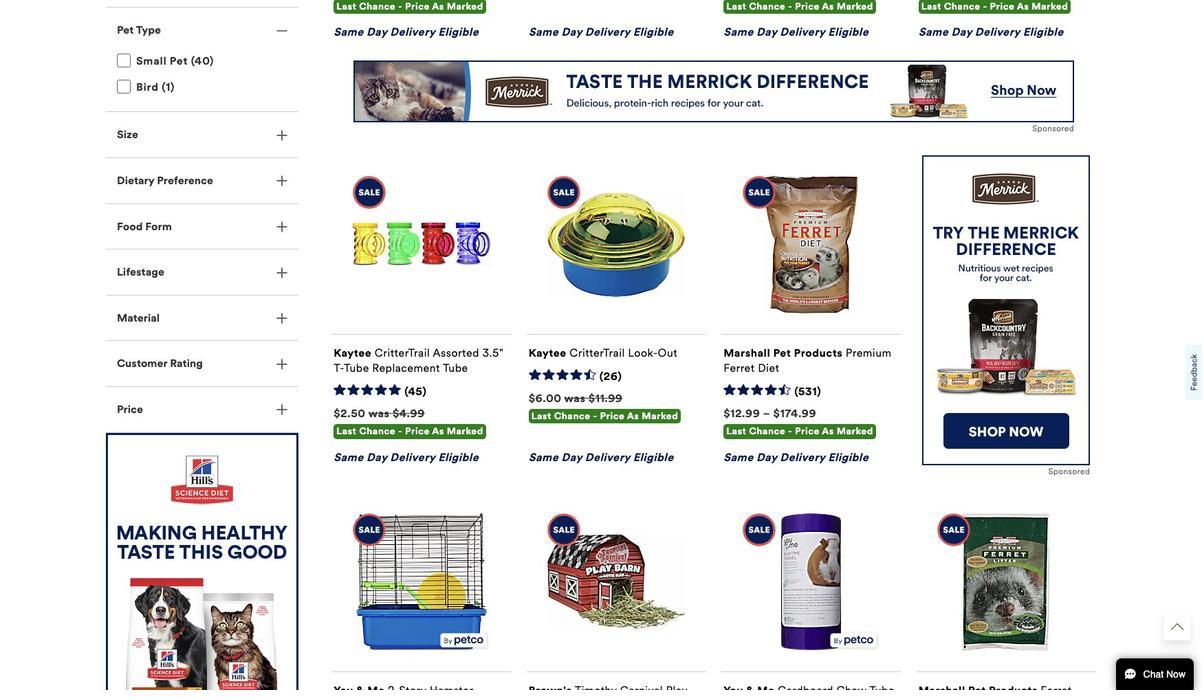 Task type: locate. For each thing, give the bounding box(es) containing it.
2 kaytee from the left
[[529, 347, 566, 360]]

1 horizontal spatial was
[[564, 392, 586, 405]]

kaytee up "$6.00"
[[529, 347, 566, 360]]

chance inside the $2.50 was $4.99 last chance - price as marked
[[359, 426, 396, 437]]

same
[[334, 26, 364, 39], [529, 26, 558, 39], [724, 26, 753, 39], [918, 26, 948, 39], [334, 451, 364, 464], [529, 451, 558, 464], [724, 451, 753, 464]]

was for $6.00
[[564, 392, 586, 405]]

marked
[[447, 1, 483, 12], [837, 1, 873, 12], [1032, 1, 1068, 12], [642, 411, 678, 422], [447, 426, 483, 437], [837, 426, 873, 437]]

last chance - price as marked
[[336, 1, 483, 12], [726, 1, 873, 12], [921, 1, 1068, 12]]

1 horizontal spatial tube
[[443, 362, 468, 375]]

1 vertical spatial sponsored
[[1048, 467, 1090, 477]]

was right "$6.00"
[[564, 392, 586, 405]]

diet
[[758, 362, 779, 375]]

plus icon 2 image for fourth the plus icon 2 dropdown button from the bottom of the page
[[276, 267, 287, 278]]

$174.99
[[773, 407, 816, 420]]

as inside $12.99 – $174.99 last chance - price as marked
[[822, 426, 834, 437]]

pet up diet at the right of the page
[[773, 347, 791, 360]]

1 last chance - price as marked from the left
[[336, 1, 483, 12]]

1 vertical spatial was
[[368, 407, 390, 420]]

as inside $6.00 was $11.99 last chance - price as marked
[[627, 411, 639, 422]]

pet left type
[[117, 23, 134, 36]]

7 plus icon 2 button from the top
[[106, 387, 298, 432]]

$2.50
[[334, 407, 366, 420]]

0 vertical spatial sponsored
[[1032, 124, 1074, 134]]

kaytee for kaytee
[[334, 347, 372, 360]]

crittertrail inside crittertrail assorted 3.5" t-tube replacement tube
[[375, 347, 430, 360]]

was right "$2.50"
[[368, 407, 390, 420]]

0 horizontal spatial crittertrail
[[375, 347, 430, 360]]

0 horizontal spatial pet
[[117, 23, 134, 36]]

out
[[658, 347, 677, 360]]

kaytee
[[334, 347, 372, 360], [529, 347, 566, 360]]

sponsored link
[[353, 61, 1074, 135], [922, 156, 1090, 478]]

plus icon 2 button
[[106, 112, 298, 157], [106, 158, 298, 203], [106, 204, 298, 249], [106, 250, 298, 295], [106, 296, 298, 341], [106, 341, 298, 386], [106, 387, 298, 432]]

same day delivery eligible
[[334, 26, 479, 39], [529, 26, 674, 39], [724, 26, 869, 39], [918, 26, 1064, 39], [334, 451, 479, 464], [529, 451, 674, 464], [724, 451, 869, 464]]

marked inside the $2.50 was $4.99 last chance - price as marked
[[447, 426, 483, 437]]

chance inside $12.99 – $174.99 last chance - price as marked
[[749, 426, 785, 437]]

price
[[405, 1, 430, 12], [795, 1, 820, 12], [990, 1, 1015, 12], [600, 411, 625, 422], [405, 426, 430, 437], [795, 426, 820, 437]]

3 last chance - price as marked from the left
[[921, 1, 1068, 12]]

crittertrail
[[375, 347, 430, 360], [570, 347, 625, 360]]

plus icon 2 image
[[276, 130, 287, 141], [276, 176, 287, 187], [276, 221, 287, 232], [276, 267, 287, 278], [276, 313, 287, 324], [276, 359, 287, 370], [276, 405, 287, 416]]

2 vertical spatial pet
[[773, 347, 791, 360]]

bird (1)
[[136, 81, 175, 94]]

tube up "$2.50"
[[344, 362, 369, 375]]

(26)
[[599, 370, 622, 383]]

tube down assorted
[[443, 362, 468, 375]]

eligible
[[438, 26, 479, 39], [633, 26, 674, 39], [828, 26, 869, 39], [1023, 26, 1064, 39], [438, 451, 479, 464], [633, 451, 674, 464], [828, 451, 869, 464]]

pet inside dropdown button
[[117, 23, 134, 36]]

premium
[[846, 347, 892, 360]]

sponsored
[[1032, 124, 1074, 134], [1048, 467, 1090, 477]]

1 vertical spatial sponsored link
[[922, 156, 1090, 478]]

small pet (40)
[[136, 55, 214, 68]]

$2.50 was $4.99 last chance - price as marked
[[334, 407, 483, 437]]

0 horizontal spatial was
[[368, 407, 390, 420]]

0 horizontal spatial kaytee
[[334, 347, 372, 360]]

assorted
[[433, 347, 479, 360]]

crittertrail up (26)
[[570, 347, 625, 360]]

day
[[366, 26, 387, 39], [561, 26, 582, 39], [756, 26, 777, 39], [951, 26, 972, 39], [366, 451, 387, 464], [561, 451, 582, 464], [756, 451, 777, 464]]

plus icon 2 image for fifth the plus icon 2 dropdown button
[[276, 313, 287, 324]]

1 kaytee from the left
[[334, 347, 372, 360]]

5 plus icon 2 image from the top
[[276, 313, 287, 324]]

- inside $6.00 was $11.99 last chance - price as marked
[[593, 411, 597, 422]]

delivery
[[390, 26, 435, 39], [585, 26, 630, 39], [780, 26, 825, 39], [975, 26, 1020, 39], [390, 451, 435, 464], [585, 451, 630, 464], [780, 451, 825, 464]]

marked inside $6.00 was $11.99 last chance - price as marked
[[642, 411, 678, 422]]

2 crittertrail from the left
[[570, 347, 625, 360]]

was inside the $2.50 was $4.99 last chance - price as marked
[[368, 407, 390, 420]]

price inside $12.99 – $174.99 last chance - price as marked
[[795, 426, 820, 437]]

3 plus icon 2 button from the top
[[106, 204, 298, 249]]

last
[[336, 1, 356, 12], [726, 1, 746, 12], [921, 1, 941, 12], [531, 411, 551, 422], [336, 426, 356, 437], [726, 426, 746, 437]]

2 plus icon 2 image from the top
[[276, 176, 287, 187]]

same day delivery eligible inside same day delivery eligible link
[[529, 26, 674, 39]]

6 plus icon 2 image from the top
[[276, 359, 287, 370]]

marked inside $12.99 – $174.99 last chance - price as marked
[[837, 426, 873, 437]]

(40)
[[191, 55, 214, 68]]

7 plus icon 2 image from the top
[[276, 405, 287, 416]]

531 reviews element
[[794, 385, 821, 400]]

was
[[564, 392, 586, 405], [368, 407, 390, 420]]

$4.99
[[393, 407, 425, 420]]

plus icon 2 image for 7th the plus icon 2 dropdown button from the bottom of the page
[[276, 130, 287, 141]]

as
[[432, 1, 444, 12], [822, 1, 834, 12], [1017, 1, 1029, 12], [627, 411, 639, 422], [432, 426, 444, 437], [822, 426, 834, 437]]

crittertrail assorted 3.5" t-tube replacement tube
[[334, 347, 504, 375]]

kaytee crittertrail look-out
[[529, 347, 677, 360]]

tube
[[344, 362, 369, 375], [443, 362, 468, 375]]

was inside $6.00 was $11.99 last chance - price as marked
[[564, 392, 586, 405]]

pet left (40) at the left top of page
[[170, 55, 188, 68]]

1 horizontal spatial kaytee
[[529, 347, 566, 360]]

crittertrail up replacement
[[375, 347, 430, 360]]

1 horizontal spatial crittertrail
[[570, 347, 625, 360]]

pet
[[117, 23, 134, 36], [170, 55, 188, 68], [773, 347, 791, 360]]

3 plus icon 2 image from the top
[[276, 221, 287, 232]]

1 crittertrail from the left
[[375, 347, 430, 360]]

last inside the $2.50 was $4.99 last chance - price as marked
[[336, 426, 356, 437]]

2 horizontal spatial pet
[[773, 347, 791, 360]]

2 plus icon 2 button from the top
[[106, 158, 298, 203]]

replacement
[[372, 362, 440, 375]]

0 vertical spatial pet
[[117, 23, 134, 36]]

marshall pet products
[[724, 347, 843, 360]]

look-
[[628, 347, 658, 360]]

6 plus icon 2 button from the top
[[106, 341, 298, 386]]

0 horizontal spatial tube
[[344, 362, 369, 375]]

price inside $6.00 was $11.99 last chance - price as marked
[[600, 411, 625, 422]]

plus icon 2 image for sixth the plus icon 2 dropdown button from the top
[[276, 359, 287, 370]]

1 vertical spatial pet
[[170, 55, 188, 68]]

1 plus icon 2 image from the top
[[276, 130, 287, 141]]

0 horizontal spatial last chance - price as marked
[[336, 1, 483, 12]]

2 horizontal spatial last chance - price as marked
[[921, 1, 1068, 12]]

$11.99
[[588, 392, 623, 405]]

-
[[398, 1, 402, 12], [788, 1, 792, 12], [983, 1, 987, 12], [593, 411, 597, 422], [398, 426, 402, 437], [788, 426, 792, 437]]

1 horizontal spatial last chance - price as marked
[[726, 1, 873, 12]]

4 plus icon 2 image from the top
[[276, 267, 287, 278]]

kaytee up 't-'
[[334, 347, 372, 360]]

1 horizontal spatial pet
[[170, 55, 188, 68]]

price inside the $2.50 was $4.99 last chance - price as marked
[[405, 426, 430, 437]]

0 vertical spatial was
[[564, 392, 586, 405]]

chance
[[359, 1, 396, 12], [749, 1, 785, 12], [944, 1, 980, 12], [554, 411, 590, 422], [359, 426, 396, 437], [749, 426, 785, 437]]



Task type: vqa. For each thing, say whether or not it's contained in the screenshot.
Bird Deals image
no



Task type: describe. For each thing, give the bounding box(es) containing it.
as inside the $2.50 was $4.99 last chance - price as marked
[[432, 426, 444, 437]]

26 reviews element
[[599, 370, 622, 384]]

3.5"
[[482, 347, 504, 360]]

t-
[[334, 362, 344, 375]]

2 last chance - price as marked from the left
[[726, 1, 873, 12]]

2 tube from the left
[[443, 362, 468, 375]]

$12.99 – $174.99 last chance - price as marked
[[724, 407, 873, 437]]

pet for marshall pet products
[[773, 347, 791, 360]]

$6.00 was $11.99 last chance - price as marked
[[529, 392, 678, 422]]

- inside the $2.50 was $4.99 last chance - price as marked
[[398, 426, 402, 437]]

45 reviews element
[[404, 385, 427, 400]]

(531)
[[794, 385, 821, 398]]

(1)
[[162, 81, 175, 94]]

5 plus icon 2 button from the top
[[106, 296, 298, 341]]

was for $2.50
[[368, 407, 390, 420]]

1 tube from the left
[[344, 362, 369, 375]]

plus icon 2 image for third the plus icon 2 dropdown button from the top
[[276, 221, 287, 232]]

premium ferret diet
[[724, 347, 892, 375]]

products
[[794, 347, 843, 360]]

type
[[136, 23, 161, 36]]

–
[[763, 407, 770, 420]]

$6.00
[[529, 392, 561, 405]]

bird
[[136, 81, 159, 94]]

ferret
[[724, 362, 755, 375]]

marshall
[[724, 347, 770, 360]]

last inside $6.00 was $11.99 last chance - price as marked
[[531, 411, 551, 422]]

plus icon 2 image for first the plus icon 2 dropdown button from the bottom
[[276, 405, 287, 416]]

same day delivery eligible link
[[526, 0, 706, 40]]

1 plus icon 2 button from the top
[[106, 112, 298, 157]]

- inside $12.99 – $174.99 last chance - price as marked
[[788, 426, 792, 437]]

pet type
[[117, 23, 161, 36]]

chance inside $6.00 was $11.99 last chance - price as marked
[[554, 411, 590, 422]]

kaytee for kaytee crittertrail look-out
[[529, 347, 566, 360]]

0 vertical spatial sponsored link
[[353, 61, 1074, 135]]

$12.99
[[724, 407, 760, 420]]

4 plus icon 2 button from the top
[[106, 250, 298, 295]]

last inside $12.99 – $174.99 last chance - price as marked
[[726, 426, 746, 437]]

scroll to top image
[[1171, 621, 1183, 633]]

pet for small pet (40)
[[170, 55, 188, 68]]

small
[[136, 55, 167, 68]]

plus icon 2 image for 6th the plus icon 2 dropdown button from the bottom of the page
[[276, 176, 287, 187]]

from $12.99 up to $174.99 element
[[724, 407, 816, 420]]

(45)
[[404, 385, 427, 398]]

styled arrow button link
[[1163, 613, 1191, 641]]

pet type button
[[106, 7, 298, 53]]



